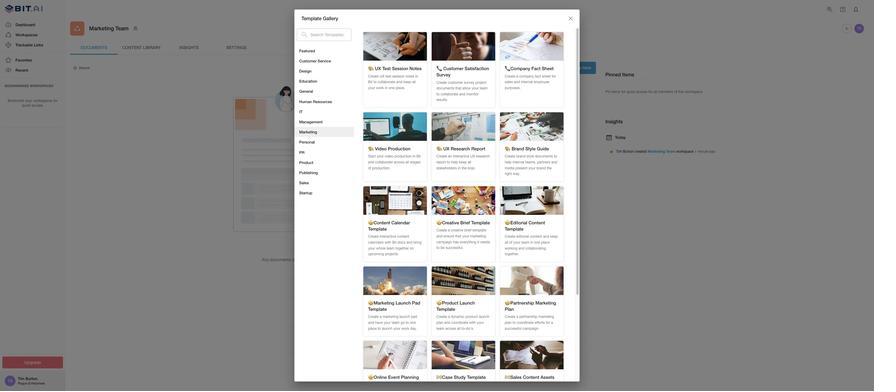 Task type: locate. For each thing, give the bounding box(es) containing it.
1 vertical spatial with
[[470, 321, 476, 325]]

🎨 ux test session notes
[[368, 66, 422, 71]]

1 vertical spatial this
[[331, 257, 337, 262]]

create a creative brief template and ensure that your marketing campaign has everything it needs to be successful.
[[437, 228, 490, 250]]

2 the from the left
[[547, 166, 552, 170]]

education button
[[295, 76, 354, 86]]

and
[[397, 80, 403, 84], [514, 80, 520, 84], [460, 92, 466, 96], [368, 160, 374, 164], [552, 160, 558, 164], [437, 234, 443, 238], [544, 235, 550, 239], [407, 241, 413, 245], [519, 246, 525, 251], [368, 321, 374, 325], [445, 321, 451, 325]]

marketing up efforts
[[539, 315, 555, 319]]

test
[[383, 66, 391, 71]]

1 horizontal spatial help
[[505, 160, 512, 164]]

across
[[394, 160, 405, 164], [446, 327, 456, 331]]

1 horizontal spatial launch
[[460, 300, 475, 306]]

💵sales content assets image
[[500, 341, 564, 370]]

marketing inside create a partnership marketing plan to coordinate efforts for a successful campaign.
[[539, 315, 555, 319]]

keep inside create editorial content and keep all of your team in one place working and collaborating together.
[[551, 235, 558, 239]]

1 horizontal spatial marketing
[[471, 234, 487, 238]]

0 vertical spatial created
[[635, 150, 647, 154]]

help down the an
[[452, 160, 458, 164]]

1 vertical spatial bit
[[417, 154, 421, 159]]

created inside the any documents or folders created in this workspace will be visible to you or to anyone added to this workspace.
[[311, 257, 325, 262]]

🤩marketing
[[368, 300, 395, 306]]

1 horizontal spatial one
[[410, 321, 416, 325]]

to right style
[[554, 154, 558, 159]]

0 vertical spatial of
[[675, 90, 678, 94]]

create up sales
[[505, 74, 516, 78]]

🤩creative brief template image
[[432, 186, 496, 215]]

launch right product
[[479, 315, 490, 319]]

the inside create brand style documents to help internal teams, partners and media present your brand the right way.
[[547, 166, 552, 170]]

bookmarked workspaces
[[5, 84, 53, 88]]

have inside the create a marketing launch pad and have your team go to one place to launch your work day.
[[375, 321, 383, 325]]

the
[[462, 166, 467, 170], [547, 166, 552, 170]]

and inside create brand style documents to help internal teams, partners and media present your brand the right way.
[[552, 160, 558, 164]]

customer
[[448, 80, 463, 85]]

all
[[413, 80, 416, 84], [654, 90, 658, 94], [406, 160, 409, 164], [468, 160, 472, 164], [505, 241, 509, 245], [457, 327, 461, 331]]

2 horizontal spatial launch
[[479, 315, 490, 319]]

content inside create editorial content and keep all of your team in one place working and collaborating together.
[[530, 235, 543, 239]]

session
[[393, 74, 405, 78]]

create
[[569, 65, 582, 70], [368, 74, 379, 78], [505, 74, 516, 78], [437, 80, 447, 85], [437, 154, 447, 159], [505, 154, 516, 159], [437, 228, 447, 233], [368, 235, 379, 239], [505, 235, 516, 239], [368, 315, 379, 319], [437, 315, 447, 319], [505, 315, 516, 319]]

1 vertical spatial workspace.
[[344, 263, 365, 268]]

1 horizontal spatial place
[[542, 241, 550, 245]]

1 horizontal spatial customer
[[444, 66, 464, 71]]

launch inside 🤩marketing launch pad template
[[396, 300, 411, 306]]

that down customer
[[456, 86, 462, 90]]

across inside start your video production in bit and collaborate across all stages of production.
[[394, 160, 405, 164]]

tab list
[[70, 40, 866, 55]]

documents right any
[[270, 257, 291, 262]]

and inside create interactive content calendars with bit docs and bring your whole team together on upcoming projects.
[[407, 241, 413, 245]]

ux inside create ux test session notes in bit to collaborate and keep all your work in one place.
[[380, 74, 385, 78]]

work left place.
[[376, 86, 384, 90]]

ux for test
[[375, 66, 381, 71]]

interactive down 🎨 ux research report
[[453, 154, 470, 159]]

burton inside 'tim burton created marketing team workspace 1 minute ago'
[[624, 150, 634, 154]]

survey
[[437, 72, 451, 77]]

1 horizontal spatial or
[[398, 257, 402, 262]]

0 vertical spatial brand
[[517, 154, 526, 159]]

1 horizontal spatial brand
[[537, 166, 546, 170]]

1 vertical spatial one
[[535, 241, 541, 245]]

2 content from the left
[[530, 235, 543, 239]]

team inside create interactive content calendars with bit docs and bring your whole team together on upcoming projects.
[[387, 246, 395, 251]]

0 horizontal spatial help
[[452, 160, 458, 164]]

1 content from the left
[[397, 235, 410, 239]]

and down start
[[368, 160, 374, 164]]

ux for research
[[444, 146, 450, 151]]

0 horizontal spatial bit
[[368, 80, 373, 84]]

2 coordinate from the left
[[517, 321, 534, 325]]

1 horizontal spatial burton
[[624, 150, 634, 154]]

0 horizontal spatial burton
[[26, 377, 38, 381]]

1 vertical spatial place
[[368, 327, 377, 331]]

1 vertical spatial keep
[[459, 160, 467, 164]]

1 vertical spatial interactive
[[380, 235, 396, 239]]

documents inside the any documents or folders created in this workspace will be visible to you or to anyone added to this workspace.
[[270, 257, 291, 262]]

1 horizontal spatial workspace
[[677, 150, 694, 154]]

0 vertical spatial have
[[322, 246, 333, 252]]

1 horizontal spatial the
[[547, 166, 552, 170]]

successful
[[505, 327, 522, 331]]

🤩partnership marketing plan
[[505, 300, 557, 312]]

this down you don't have any documents.
[[331, 257, 337, 262]]

0 horizontal spatial workspace.
[[344, 263, 365, 268]]

campaign
[[437, 240, 453, 244]]

🎨 up 'report'
[[437, 146, 442, 151]]

satisfaction
[[465, 66, 490, 71]]

team left "go"
[[392, 321, 400, 325]]

team inside create editorial content and keep all of your team in one place working and collaborating together.
[[522, 241, 530, 245]]

interactive
[[453, 154, 470, 159], [380, 235, 396, 239]]

media
[[505, 166, 515, 170]]

needs
[[481, 240, 490, 244]]

1 help from the left
[[452, 160, 458, 164]]

the down 'partners'
[[547, 166, 552, 170]]

1 horizontal spatial be
[[441, 246, 445, 250]]

0 horizontal spatial workspace
[[338, 257, 359, 262]]

bookmark your workspaces for quick access.
[[8, 99, 58, 108]]

created up added
[[311, 257, 325, 262]]

your inside create editorial content and keep all of your team in one place working and collaborating together.
[[514, 241, 521, 245]]

1 vertical spatial that
[[456, 234, 462, 238]]

content up collaborating
[[530, 235, 543, 239]]

1 coordinate from the left
[[452, 321, 469, 325]]

tim burton created marketing team workspace 1 minute ago
[[617, 149, 716, 154]]

internal up present on the right of the page
[[513, 160, 525, 164]]

1 horizontal spatial tb
[[858, 26, 862, 31]]

all up the loop.
[[468, 160, 472, 164]]

plan down 🤩product in the bottom of the page
[[437, 321, 444, 325]]

collaborate down test
[[378, 80, 396, 84]]

tim inside tim burton rogue enterprises
[[18, 377, 24, 381]]

🎨 ux test session notes image
[[364, 32, 427, 61]]

0 horizontal spatial place
[[368, 327, 377, 331]]

1 vertical spatial tim
[[18, 377, 24, 381]]

your up working
[[514, 241, 521, 245]]

for inside bookmark your workspaces for quick access.
[[53, 99, 58, 103]]

0 vertical spatial be
[[441, 246, 445, 250]]

template down 🤩editorial
[[505, 226, 524, 232]]

a left partnership
[[517, 315, 519, 319]]

and up campaign
[[437, 234, 443, 238]]

1 horizontal spatial quick
[[627, 90, 636, 94]]

workspace. down will
[[344, 263, 365, 268]]

customer
[[299, 59, 317, 63], [444, 66, 464, 71]]

ux inside create an interactive ux research report to help keep all stakeholders in the loop.
[[471, 154, 475, 159]]

a for 🤩partnership marketing plan
[[517, 315, 519, 319]]

1 vertical spatial documents
[[535, 154, 553, 159]]

present
[[516, 166, 528, 170]]

📞company
[[505, 66, 531, 71]]

0 horizontal spatial launch
[[382, 327, 393, 331]]

burton
[[624, 150, 634, 154], [26, 377, 38, 381]]

team left 1
[[667, 149, 676, 154]]

create inside create editorial content and keep all of your team in one place working and collaborating together.
[[505, 235, 516, 239]]

with
[[385, 241, 392, 245], [470, 321, 476, 325]]

on
[[410, 246, 414, 251]]

2 horizontal spatial keep
[[551, 235, 558, 239]]

don't
[[310, 246, 321, 252]]

launch inside 🤩product launch template
[[460, 300, 475, 306]]

in left the loop.
[[458, 166, 461, 170]]

🤩product launch template
[[437, 300, 475, 312]]

internal inside create brand style documents to help internal teams, partners and media present your brand the right way.
[[513, 160, 525, 164]]

and inside the create a marketing launch pad and have your team go to one place to launch your work day.
[[368, 321, 374, 325]]

0 vertical spatial documents
[[437, 86, 455, 90]]

📞 customer satisfaction survey image
[[432, 32, 496, 61]]

2 vertical spatial bit
[[393, 241, 397, 245]]

be right will
[[367, 257, 372, 262]]

session
[[392, 66, 409, 71]]

partnership
[[520, 315, 538, 319]]

2 help from the left
[[505, 160, 512, 164]]

template down 🤩product in the bottom of the page
[[437, 307, 456, 312]]

one up day.
[[410, 321, 416, 325]]

2 launch from the left
[[460, 300, 475, 306]]

0 horizontal spatial launch
[[396, 300, 411, 306]]

create up working
[[505, 235, 516, 239]]

0 horizontal spatial quick
[[22, 104, 30, 108]]

2 vertical spatial keep
[[551, 235, 558, 239]]

customer inside 📞 customer satisfaction survey
[[444, 66, 464, 71]]

0 vertical spatial work
[[376, 86, 384, 90]]

together.
[[505, 252, 519, 256]]

tim down today
[[617, 150, 623, 154]]

create an interactive ux research report to help keep all stakeholders in the loop.
[[437, 154, 490, 170]]

for right sheet
[[552, 74, 557, 78]]

to down 🎨 ux test session notes on the top of page
[[374, 80, 377, 84]]

💵case
[[437, 375, 453, 380]]

0 horizontal spatial tb
[[7, 379, 13, 384]]

created inside 'tim burton created marketing team workspace 1 minute ago'
[[635, 150, 647, 154]]

1 horizontal spatial with
[[470, 321, 476, 325]]

marketing team link
[[648, 149, 676, 154]]

🤩creative
[[437, 220, 460, 225]]

create inside create a creative brief template and ensure that your marketing campaign has everything it needs to be successful.
[[437, 228, 447, 233]]

content
[[397, 235, 410, 239], [530, 235, 543, 239]]

0 vertical spatial workspace
[[677, 150, 694, 154]]

1 vertical spatial work
[[402, 327, 410, 331]]

0 horizontal spatial documents
[[270, 257, 291, 262]]

one up collaborating
[[535, 241, 541, 245]]

0 horizontal spatial customer
[[299, 59, 317, 63]]

workspace
[[677, 150, 694, 154], [338, 257, 359, 262]]

1 horizontal spatial content
[[530, 235, 543, 239]]

bit for 🎨 video production
[[417, 154, 421, 159]]

create new
[[569, 65, 592, 70]]

your inside create a dynamic product launch plan and coordinate with your team across all to-do's.
[[477, 321, 484, 325]]

documents down customer
[[437, 86, 455, 90]]

1 horizontal spatial interactive
[[453, 154, 470, 159]]

any documents or folders created in this workspace will be visible to you or to anyone added to this workspace.
[[262, 257, 407, 268]]

0 horizontal spatial be
[[367, 257, 372, 262]]

internal
[[521, 80, 533, 84], [513, 160, 525, 164]]

create customer survey project documents that allow your team to collaborate and monitor results.
[[437, 80, 488, 102]]

your left day.
[[394, 327, 401, 331]]

one left place.
[[389, 86, 395, 90]]

sales
[[299, 181, 309, 185]]

in inside create editorial content and keep all of your team in one place working and collaborating together.
[[531, 241, 534, 245]]

right
[[505, 172, 512, 176]]

1 vertical spatial quick
[[22, 104, 30, 108]]

create left new
[[569, 65, 582, 70]]

create for 🤩content calendar template
[[368, 235, 379, 239]]

team down project at the top right
[[480, 86, 488, 90]]

0 horizontal spatial across
[[394, 160, 405, 164]]

create up ensure
[[437, 228, 447, 233]]

this right members
[[679, 90, 684, 94]]

and down 🤩product launch template
[[445, 321, 451, 325]]

product
[[299, 160, 314, 165]]

tim inside 'tim burton created marketing team workspace 1 minute ago'
[[617, 150, 623, 154]]

customer inside button
[[299, 59, 317, 63]]

keep
[[404, 80, 412, 84], [459, 160, 467, 164], [551, 235, 558, 239]]

your down 'teams,'
[[529, 166, 536, 170]]

your inside bookmark your workspaces for quick access.
[[25, 99, 32, 103]]

create inside create a dynamic product launch plan and coordinate with your team across all to-do's.
[[437, 315, 447, 319]]

bit left docs
[[393, 241, 397, 245]]

human resources button
[[295, 97, 354, 107]]

create inside create brand style documents to help internal teams, partners and media present your brand the right way.
[[505, 154, 516, 159]]

1 horizontal spatial of
[[510, 241, 513, 245]]

teams,
[[526, 160, 537, 164]]

team left to-
[[437, 327, 445, 331]]

brand down 'partners'
[[537, 166, 546, 170]]

template inside 🤩online event planning template
[[368, 381, 387, 386]]

1 horizontal spatial bit
[[393, 241, 397, 245]]

bookmark image
[[132, 25, 139, 32]]

1 horizontal spatial created
[[635, 150, 647, 154]]

1 vertical spatial brand
[[537, 166, 546, 170]]

0 vertical spatial bit
[[368, 80, 373, 84]]

upgrade
[[24, 360, 41, 365]]

0 vertical spatial with
[[385, 241, 392, 245]]

your left place.
[[368, 86, 375, 90]]

a inside create a dynamic product launch plan and coordinate with your team across all to-do's.
[[448, 315, 450, 319]]

today
[[616, 135, 626, 140]]

that inside create a creative brief template and ensure that your marketing campaign has everything it needs to be successful.
[[456, 234, 462, 238]]

coordinate down dynamic
[[452, 321, 469, 325]]

a right efforts
[[552, 321, 553, 325]]

members
[[659, 90, 674, 94]]

customer service
[[299, 59, 331, 63]]

collaborate up results.
[[441, 92, 459, 96]]

2 vertical spatial of
[[510, 241, 513, 245]]

this
[[679, 90, 684, 94], [331, 257, 337, 262], [336, 263, 343, 268]]

across left to-
[[446, 327, 456, 331]]

create for 🎨 ux research report
[[437, 154, 447, 159]]

launch down 🤩marketing launch pad template
[[382, 327, 393, 331]]

be inside create a creative brief template and ensure that your marketing campaign has everything it needs to be successful.
[[441, 246, 445, 250]]

coordinate inside create a partnership marketing plan to coordinate efforts for a successful campaign.
[[517, 321, 534, 325]]

of right members
[[675, 90, 678, 94]]

any
[[334, 246, 342, 252]]

team inside the create a marketing launch pad and have your team go to one place to launch your work day.
[[392, 321, 400, 325]]

🤩online event planning template image
[[364, 341, 427, 370]]

trackable links
[[15, 43, 43, 47]]

2 plan from the left
[[505, 321, 512, 325]]

team inside create customer survey project documents that allow your team to collaborate and monitor results.
[[480, 86, 488, 90]]

template inside 🤩product launch template
[[437, 307, 456, 312]]

the left the loop.
[[462, 166, 467, 170]]

content for 💵sales
[[523, 375, 540, 380]]

team down "editorial"
[[522, 241, 530, 245]]

content for 🤩editorial
[[529, 220, 545, 225]]

research
[[476, 154, 490, 159]]

whole
[[376, 246, 386, 251]]

plan
[[505, 307, 514, 312]]

create editorial content and keep all of your team in one place working and collaborating together.
[[505, 235, 558, 256]]

settings link
[[213, 40, 260, 55]]

🎨 brand style guide image
[[500, 112, 564, 141]]

a for 🤩product launch template
[[448, 315, 450, 319]]

quick inside bookmark your workspaces for quick access.
[[22, 104, 30, 108]]

bit up stages
[[417, 154, 421, 159]]

create up 'report'
[[437, 154, 447, 159]]

2 or from the left
[[398, 257, 402, 262]]

to inside create a partnership marketing plan to coordinate efforts for a successful campaign.
[[513, 321, 516, 325]]

to down 🤩marketing
[[378, 327, 381, 331]]

documents up 'partners'
[[535, 154, 553, 159]]

with up whole on the left bottom of page
[[385, 241, 392, 245]]

create inside create a company fact sheet for sales and internal employee purposes.
[[505, 74, 516, 78]]

your inside start your video production in bit and collaborate across all stages of production.
[[377, 154, 384, 159]]

0 vertical spatial insights
[[179, 45, 199, 50]]

have left any
[[322, 246, 333, 252]]

0 horizontal spatial coordinate
[[452, 321, 469, 325]]

launch left pad
[[396, 300, 411, 306]]

content for 🤩content calendar template
[[397, 235, 410, 239]]

a inside the create a marketing launch pad and have your team go to one place to launch your work day.
[[380, 315, 382, 319]]

1 vertical spatial collaborate
[[441, 92, 459, 96]]

all inside create editorial content and keep all of your team in one place working and collaborating together.
[[505, 241, 509, 245]]

template gallery dialog
[[295, 10, 580, 391]]

your inside create ux test session notes in bit to collaborate and keep all your work in one place.
[[368, 86, 375, 90]]

place up collaborating
[[542, 241, 550, 245]]

of up working
[[510, 241, 513, 245]]

interactive down 🤩content calendar template
[[380, 235, 396, 239]]

1 horizontal spatial across
[[446, 327, 456, 331]]

1 vertical spatial have
[[375, 321, 383, 325]]

content up docs
[[397, 235, 410, 239]]

gallery
[[323, 15, 338, 21]]

create left test
[[368, 74, 379, 78]]

0 horizontal spatial or
[[292, 257, 296, 262]]

your inside create interactive content calendars with bit docs and bring your whole team together on upcoming projects.
[[368, 246, 375, 251]]

🎨 ux research report image
[[432, 112, 496, 141]]

🎨 left brand
[[505, 146, 511, 151]]

team left "bookmark" 'icon'
[[115, 25, 129, 32]]

1 horizontal spatial workspace.
[[685, 90, 704, 94]]

2 vertical spatial collaborate
[[375, 160, 393, 164]]

a inside create a creative brief template and ensure that your marketing campaign has everything it needs to be successful.
[[448, 228, 450, 233]]

workspace left 1
[[677, 150, 694, 154]]

this right added
[[336, 263, 343, 268]]

it
[[299, 109, 303, 114]]

the inside create an interactive ux research report to help keep all stakeholders in the loop.
[[462, 166, 467, 170]]

of left production.
[[368, 166, 372, 170]]

0 horizontal spatial created
[[311, 257, 325, 262]]

0 horizontal spatial plan
[[437, 321, 444, 325]]

0 vertical spatial that
[[456, 86, 462, 90]]

documents inside create customer survey project documents that allow your team to collaborate and monitor results.
[[437, 86, 455, 90]]

monitor
[[467, 92, 479, 96]]

💵case study template button
[[432, 341, 496, 391]]

a
[[517, 74, 519, 78], [448, 228, 450, 233], [380, 315, 382, 319], [448, 315, 450, 319], [517, 315, 519, 319], [552, 321, 553, 325]]

1 horizontal spatial tim
[[617, 150, 623, 154]]

customer up survey
[[444, 66, 464, 71]]

be
[[441, 246, 445, 250], [367, 257, 372, 262]]

2 vertical spatial content
[[523, 375, 540, 380]]

favorites button
[[0, 55, 65, 65]]

1 horizontal spatial keep
[[459, 160, 467, 164]]

personal
[[299, 140, 315, 145]]

team
[[480, 86, 488, 90], [522, 241, 530, 245], [387, 246, 395, 251], [392, 321, 400, 325], [437, 327, 445, 331]]

0 vertical spatial internal
[[521, 80, 533, 84]]

0 vertical spatial team
[[115, 25, 129, 32]]

🤩editorial content template image
[[500, 186, 564, 215]]

0 horizontal spatial have
[[322, 246, 333, 252]]

brief
[[461, 220, 470, 225]]

0 horizontal spatial insights
[[179, 45, 199, 50]]

access.
[[31, 104, 44, 108]]

0 vertical spatial keep
[[404, 80, 412, 84]]

ux for test
[[380, 74, 385, 78]]

0 vertical spatial across
[[394, 160, 405, 164]]

your inside create a creative brief template and ensure that your marketing campaign has everything it needs to be successful.
[[463, 234, 470, 238]]

0 horizontal spatial interactive
[[380, 235, 396, 239]]

sales button
[[295, 178, 354, 188]]

create inside the create a marketing launch pad and have your team go to one place to launch your work day.
[[368, 315, 379, 319]]

0 vertical spatial collaborate
[[378, 80, 396, 84]]

your inside create brand style documents to help internal teams, partners and media present your brand the right way.
[[529, 166, 536, 170]]

be down campaign
[[441, 246, 445, 250]]

you don't have any documents.
[[300, 246, 369, 252]]

🎨 left test
[[368, 66, 374, 71]]

tim for marketing
[[617, 150, 623, 154]]

workspace inside 'tim burton created marketing team workspace 1 minute ago'
[[677, 150, 694, 154]]

to right "go"
[[406, 321, 409, 325]]

your down product
[[477, 321, 484, 325]]

1 vertical spatial internal
[[513, 160, 525, 164]]

survey
[[464, 80, 475, 85]]

your down the calendars
[[368, 246, 375, 251]]

0 vertical spatial tb
[[858, 26, 862, 31]]

2 vertical spatial documents
[[270, 257, 291, 262]]

team for pad
[[392, 321, 400, 325]]

place down 🤩marketing
[[368, 327, 377, 331]]

marketing up it
[[471, 234, 487, 238]]

create inside create a partnership marketing plan to coordinate efforts for a successful campaign.
[[505, 315, 516, 319]]

2 vertical spatial one
[[410, 321, 416, 325]]

2 horizontal spatial documents
[[535, 154, 553, 159]]

content inside 🤩editorial content template
[[529, 220, 545, 225]]

🤩marketing launch pad template image
[[364, 267, 427, 295]]

and down allow
[[460, 92, 466, 96]]

notes
[[406, 74, 415, 78]]

start
[[368, 154, 376, 159]]

1 plan from the left
[[437, 321, 444, 325]]

0 vertical spatial one
[[389, 86, 395, 90]]

create for 🤩partnership marketing plan
[[505, 315, 516, 319]]

in right notes
[[416, 74, 418, 78]]

to down the an
[[447, 160, 451, 164]]

content for 🤩editorial content template
[[530, 235, 543, 239]]

quick left access
[[627, 90, 636, 94]]

0 vertical spatial quick
[[627, 90, 636, 94]]

it button
[[295, 107, 354, 117]]

everything
[[460, 240, 477, 244]]

workspace. right members
[[685, 90, 704, 94]]

2 horizontal spatial one
[[535, 241, 541, 245]]

team for template
[[522, 241, 530, 245]]

collaborate inside start your video production in bit and collaborate across all stages of production.
[[375, 160, 393, 164]]

and up "purposes."
[[514, 80, 520, 84]]

1 launch from the left
[[396, 300, 411, 306]]

to inside create a creative brief template and ensure that your marketing campaign has everything it needs to be successful.
[[437, 246, 440, 250]]

1 the from the left
[[462, 166, 467, 170]]

create interactive content calendars with bit docs and bring your whole team together on upcoming projects.
[[368, 235, 422, 256]]

template right study
[[467, 375, 486, 380]]

new
[[583, 65, 592, 70]]

0 horizontal spatial one
[[389, 86, 395, 90]]

your down brief
[[463, 234, 470, 238]]

brand down brand
[[517, 154, 526, 159]]

any
[[262, 257, 269, 262]]

keep inside create an interactive ux research report to help keep all stakeholders in the loop.
[[459, 160, 467, 164]]

create inside create interactive content calendars with bit docs and bring your whole team together on upcoming projects.
[[368, 235, 379, 239]]

a down 🤩marketing
[[380, 315, 382, 319]]

your
[[368, 86, 375, 90], [472, 86, 479, 90], [25, 99, 32, 103], [377, 154, 384, 159], [529, 166, 536, 170], [463, 234, 470, 238], [514, 241, 521, 245], [368, 246, 375, 251], [384, 321, 391, 325], [477, 321, 484, 325], [394, 327, 401, 331]]

or right you
[[398, 257, 402, 262]]

1 vertical spatial of
[[368, 166, 372, 170]]

interactive inside create interactive content calendars with bit docs and bring your whole team together on upcoming projects.
[[380, 235, 396, 239]]

help
[[452, 160, 458, 164], [505, 160, 512, 164]]

1 horizontal spatial insights
[[606, 119, 623, 124]]



Task type: vqa. For each thing, say whether or not it's contained in the screenshot.
the top the 'Marketing'
no



Task type: describe. For each thing, give the bounding box(es) containing it.
general
[[299, 89, 313, 94]]

enterprises
[[28, 382, 45, 386]]

video
[[385, 154, 394, 159]]

links
[[34, 43, 43, 47]]

pr button
[[295, 147, 354, 158]]

0 horizontal spatial team
[[115, 25, 129, 32]]

favorites
[[15, 58, 32, 62]]

day.
[[411, 327, 417, 331]]

💵sales content assets
[[505, 375, 555, 380]]

and right working
[[519, 246, 525, 251]]

guide
[[537, 146, 550, 151]]

marketing inside the create a marketing launch pad and have your team go to one place to launch your work day.
[[383, 315, 399, 319]]

documents inside create brand style documents to help internal teams, partners and media present your brand the right way.
[[535, 154, 553, 159]]

content inside tab list
[[122, 45, 142, 50]]

🤩product
[[437, 300, 459, 306]]

marketing inside create a creative brief template and ensure that your marketing campaign has everything it needs to be successful.
[[471, 234, 487, 238]]

recent
[[15, 68, 28, 73]]

brand
[[512, 146, 525, 151]]

successful.
[[446, 246, 464, 250]]

🤩creative brief template
[[437, 220, 490, 225]]

ensure
[[444, 234, 455, 238]]

tim for enterprises
[[18, 377, 24, 381]]

2 vertical spatial this
[[336, 263, 343, 268]]

0 vertical spatial workspace.
[[685, 90, 704, 94]]

of inside start your video production in bit and collaborate across all stages of production.
[[368, 166, 372, 170]]

workspace. inside the any documents or folders created in this workspace will be visible to you or to anyone added to this workspace.
[[344, 263, 365, 268]]

production.
[[373, 166, 391, 170]]

management
[[299, 120, 323, 124]]

workspace inside the any documents or folders created in this workspace will be visible to you or to anyone added to this workspace.
[[338, 257, 359, 262]]

launch inside create a dynamic product launch plan and coordinate with your team across all to-do's.
[[479, 315, 490, 319]]

create for 📞company fact sheet
[[505, 74, 516, 78]]

tab list containing documents
[[70, 40, 866, 55]]

it
[[478, 240, 480, 244]]

pinned items
[[606, 72, 635, 77]]

🎨 video production
[[368, 146, 411, 151]]

working
[[505, 246, 518, 251]]

product button
[[295, 158, 354, 168]]

for inside create a company fact sheet for sales and internal employee purposes.
[[552, 74, 557, 78]]

keep inside create ux test session notes in bit to collaborate and keep all your work in one place.
[[404, 80, 412, 84]]

burton for enterprises
[[26, 377, 38, 381]]

startup button
[[295, 188, 354, 198]]

items
[[612, 90, 621, 94]]

in inside start your video production in bit and collaborate across all stages of production.
[[413, 154, 416, 159]]

loop.
[[468, 166, 476, 170]]

template left gallery
[[302, 15, 322, 21]]

💵sales content assets button
[[500, 341, 564, 391]]

🤩editorial content template
[[505, 220, 545, 232]]

0 horizontal spatial brand
[[517, 154, 526, 159]]

help inside create an interactive ux research report to help keep all stakeholders in the loop.
[[452, 160, 458, 164]]

1 vertical spatial tb
[[7, 379, 13, 384]]

create for 🤩creative brief template
[[437, 228, 447, 233]]

in inside the any documents or folders created in this workspace will be visible to you or to anyone added to this workspace.
[[326, 257, 329, 262]]

your inside create customer survey project documents that allow your team to collaborate and monitor results.
[[472, 86, 479, 90]]

🤩online
[[368, 375, 387, 380]]

create for 🤩product launch template
[[437, 315, 447, 319]]

general button
[[295, 86, 354, 97]]

and inside create a creative brief template and ensure that your marketing campaign has everything it needs to be successful.
[[437, 234, 443, 238]]

you
[[300, 246, 308, 252]]

one inside the create a marketing launch pad and have your team go to one place to launch your work day.
[[410, 321, 416, 325]]

workspaces
[[33, 99, 52, 103]]

work inside the create a marketing launch pad and have your team go to one place to launch your work day.
[[402, 327, 410, 331]]

1 horizontal spatial team
[[667, 149, 676, 154]]

brief
[[465, 228, 472, 233]]

publishing button
[[295, 168, 354, 178]]

and inside create customer survey project documents that allow your team to collaborate and monitor results.
[[460, 92, 466, 96]]

across inside create a dynamic product launch plan and coordinate with your team across all to-do's.
[[446, 327, 456, 331]]

marketing team
[[89, 25, 129, 32]]

a for 📞company fact sheet
[[517, 74, 519, 78]]

all inside create ux test session notes in bit to collaborate and keep all your work in one place.
[[413, 80, 416, 84]]

collaborating
[[526, 246, 547, 251]]

content library
[[122, 45, 161, 50]]

pin items for quick access for all members of this workspace.
[[606, 90, 704, 94]]

all inside start your video production in bit and collaborate across all stages of production.
[[406, 160, 409, 164]]

plan inside create a partnership marketing plan to coordinate efforts for a successful campaign.
[[505, 321, 512, 325]]

all left members
[[654, 90, 658, 94]]

🎨 for 🎨 ux research report
[[437, 146, 442, 151]]

template up template
[[472, 220, 490, 225]]

content library link
[[118, 40, 165, 55]]

an
[[448, 154, 452, 159]]

pr
[[299, 150, 305, 155]]

template
[[473, 228, 487, 233]]

pin
[[606, 90, 611, 94]]

stakeholders
[[437, 166, 457, 170]]

0 vertical spatial this
[[679, 90, 684, 94]]

test
[[386, 74, 392, 78]]

to inside create ux test session notes in bit to collaborate and keep all your work in one place.
[[374, 80, 377, 84]]

place inside the create a marketing launch pad and have your team go to one place to launch your work day.
[[368, 327, 377, 331]]

marketing inside button
[[299, 130, 317, 134]]

1 horizontal spatial launch
[[400, 315, 410, 319]]

management button
[[295, 117, 354, 127]]

template inside 🤩editorial content template
[[505, 226, 524, 232]]

report
[[437, 160, 446, 164]]

for right access
[[649, 90, 653, 94]]

be inside the any documents or folders created in this workspace will be visible to you or to anyone added to this workspace.
[[367, 257, 372, 262]]

2 horizontal spatial of
[[675, 90, 678, 94]]

1 vertical spatial insights
[[606, 119, 623, 124]]

of inside create editorial content and keep all of your team in one place working and collaborating together.
[[510, 241, 513, 245]]

create inside button
[[569, 65, 582, 70]]

internal inside create a company fact sheet for sales and internal employee purposes.
[[521, 80, 533, 84]]

human resources
[[299, 99, 332, 104]]

and inside start your video production in bit and collaborate across all stages of production.
[[368, 160, 374, 164]]

create a dynamic product launch plan and coordinate with your team across all to-do's.
[[437, 315, 490, 331]]

🎨 for 🎨 ux test session notes
[[368, 66, 374, 71]]

launch for 🤩product
[[460, 300, 475, 306]]

one inside create editorial content and keep all of your team in one place working and collaborating together.
[[535, 241, 541, 245]]

fact
[[532, 66, 541, 71]]

company
[[520, 74, 535, 78]]

Search Templates... search field
[[311, 29, 352, 41]]

tim burton rogue enterprises
[[18, 377, 45, 386]]

projects.
[[385, 252, 399, 256]]

🎨 ux research report
[[437, 146, 486, 151]]

help inside create brand style documents to help internal teams, partners and media present your brand the right way.
[[505, 160, 512, 164]]

team inside create a dynamic product launch plan and coordinate with your team across all to-do's.
[[437, 327, 445, 331]]

launch for 🤩marketing
[[396, 300, 411, 306]]

place inside create editorial content and keep all of your team in one place working and collaborating together.
[[542, 241, 550, 245]]

📞company fact sheet
[[505, 66, 554, 71]]

marketing inside 🤩partnership marketing plan
[[536, 300, 557, 306]]

one inside create ux test session notes in bit to collaborate and keep all your work in one place.
[[389, 86, 395, 90]]

a for 🤩creative brief template
[[448, 228, 450, 233]]

notes
[[410, 66, 422, 71]]

workspaces
[[30, 84, 53, 88]]

create for 🎨 ux test session notes
[[368, 74, 379, 78]]

to inside create an interactive ux research report to help keep all stakeholders in the loop.
[[447, 160, 451, 164]]

employee
[[534, 80, 550, 84]]

template inside 🤩content calendar template
[[368, 226, 387, 232]]

bit inside create ux test session notes in bit to collaborate and keep all your work in one place.
[[368, 80, 373, 84]]

personal button
[[295, 137, 354, 147]]

🤩partnership marketing plan image
[[500, 267, 564, 295]]

do's.
[[466, 327, 474, 331]]

create for 📞 customer satisfaction survey
[[437, 80, 447, 85]]

bit for 🤩content calendar template
[[393, 241, 397, 245]]

folders
[[297, 257, 310, 262]]

team for satisfaction
[[480, 86, 488, 90]]

collaborate inside create ux test session notes in bit to collaborate and keep all your work in one place.
[[378, 80, 396, 84]]

🎨 for 🎨 brand style guide
[[505, 146, 511, 151]]

📞company fact sheet image
[[500, 32, 564, 61]]

production
[[388, 146, 411, 151]]

and inside create a company fact sheet for sales and internal employee purposes.
[[514, 80, 520, 84]]

and inside create a dynamic product launch plan and coordinate with your team across all to-do's.
[[445, 321, 451, 325]]

a for 🤩marketing launch pad template
[[380, 315, 382, 319]]

1
[[695, 150, 697, 154]]

campaign.
[[523, 327, 540, 331]]

to inside create brand style documents to help internal teams, partners and media present your brand the right way.
[[554, 154, 558, 159]]

work inside create ux test session notes in bit to collaborate and keep all your work in one place.
[[376, 86, 384, 90]]

calendar
[[392, 220, 410, 225]]

plan inside create a dynamic product launch plan and coordinate with your team across all to-do's.
[[437, 321, 444, 325]]

interactive inside create an interactive ux research report to help keep all stakeholders in the loop.
[[453, 154, 470, 159]]

with inside create interactive content calendars with bit docs and bring your whole team together on upcoming projects.
[[385, 241, 392, 245]]

💵case study template image
[[432, 341, 496, 370]]

tb inside 'button'
[[858, 26, 862, 31]]

purposes.
[[505, 86, 521, 90]]

🤩content calendar template image
[[364, 186, 427, 215]]

create for 🤩editorial content template
[[505, 235, 516, 239]]

and up collaborating
[[544, 235, 550, 239]]

in inside create an interactive ux research report to help keep all stakeholders in the loop.
[[458, 166, 461, 170]]

to right you
[[403, 257, 407, 262]]

publishing
[[299, 170, 318, 175]]

that inside create customer survey project documents that allow your team to collaborate and monitor results.
[[456, 86, 462, 90]]

together
[[396, 246, 409, 251]]

insights inside "link"
[[179, 45, 199, 50]]

to inside create customer survey project documents that allow your team to collaborate and monitor results.
[[437, 92, 440, 96]]

📞 customer satisfaction survey
[[437, 66, 490, 77]]

visible
[[373, 257, 385, 262]]

upgrade button
[[2, 357, 63, 369]]

to left you
[[386, 257, 389, 262]]

create ux test session notes in bit to collaborate and keep all your work in one place.
[[368, 74, 418, 90]]

efforts
[[535, 321, 545, 325]]

startup
[[299, 191, 313, 195]]

workspaces button
[[0, 30, 65, 40]]

template inside 🤩marketing launch pad template
[[368, 307, 387, 312]]

burton for marketing
[[624, 150, 634, 154]]

create for 🎨 brand style guide
[[505, 154, 516, 159]]

🤩product launch template image
[[432, 267, 496, 295]]

go
[[401, 321, 405, 325]]

1 or from the left
[[292, 257, 296, 262]]

library
[[143, 45, 161, 50]]

assets
[[541, 375, 555, 380]]

all inside create a dynamic product launch plan and coordinate with your team across all to-do's.
[[457, 327, 461, 331]]

for inside create a partnership marketing plan to coordinate efforts for a successful campaign.
[[546, 321, 551, 325]]

to right added
[[331, 263, 335, 268]]

🎨 for 🎨 video production
[[368, 146, 374, 151]]

for right items
[[622, 90, 626, 94]]

coordinate inside create a dynamic product launch plan and coordinate with your team across all to-do's.
[[452, 321, 469, 325]]

🎨 video production image
[[364, 112, 427, 141]]

dashboard button
[[0, 20, 65, 30]]

collaborate inside create customer survey project documents that allow your team to collaborate and monitor results.
[[441, 92, 459, 96]]

in down test
[[385, 86, 388, 90]]

your left "go"
[[384, 321, 391, 325]]

with inside create a dynamic product launch plan and coordinate with your team across all to-do's.
[[470, 321, 476, 325]]

style
[[527, 154, 535, 159]]

🎨 brand style guide
[[505, 146, 550, 151]]

creative
[[451, 228, 464, 233]]

partners
[[538, 160, 551, 164]]

tb button
[[854, 23, 866, 34]]

human
[[299, 99, 312, 104]]

create for 🤩marketing launch pad template
[[368, 315, 379, 319]]

bookmarked
[[5, 84, 29, 88]]

settings
[[227, 45, 247, 50]]

all inside create an interactive ux research report to help keep all stakeholders in the loop.
[[468, 160, 472, 164]]

and inside create ux test session notes in bit to collaborate and keep all your work in one place.
[[397, 80, 403, 84]]



